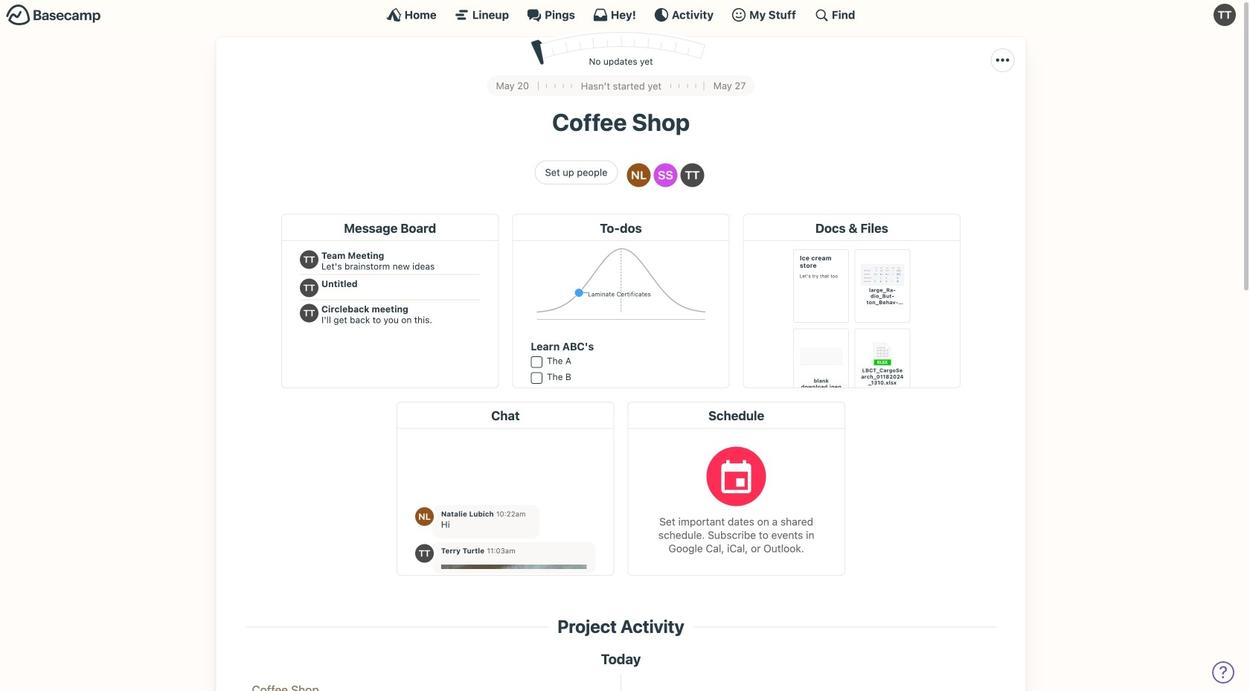 Task type: vqa. For each thing, say whether or not it's contained in the screenshot.
call
no



Task type: locate. For each thing, give the bounding box(es) containing it.
keyboard shortcut: ⌘ + / image
[[814, 7, 829, 22]]

natalie lubich image
[[627, 163, 651, 187]]

switch accounts image
[[6, 4, 101, 27]]



Task type: describe. For each thing, give the bounding box(es) containing it.
terry turtle image
[[681, 163, 705, 187]]

sarah silvers image
[[654, 163, 678, 187]]

people on this project element
[[624, 160, 708, 199]]

main element
[[0, 0, 1243, 29]]

terry turtle image
[[1214, 4, 1237, 26]]



